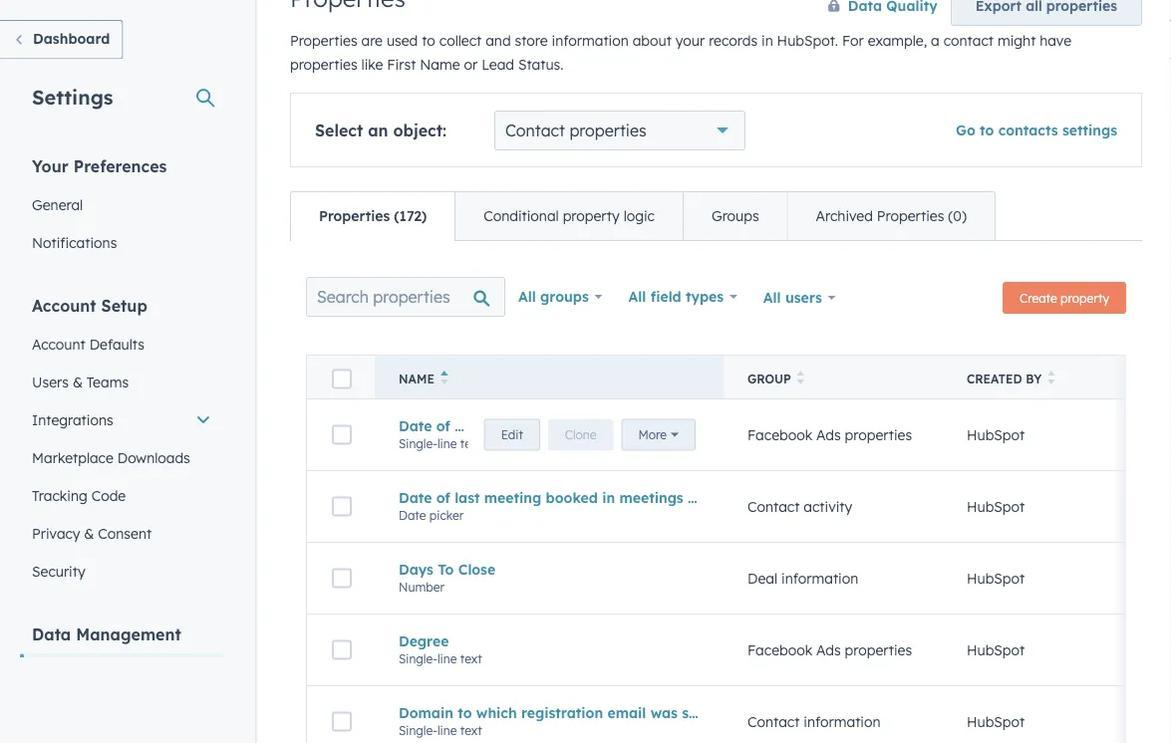 Task type: locate. For each thing, give the bounding box(es) containing it.
downloads
[[117, 449, 190, 467]]

to for go to contacts settings
[[980, 122, 995, 139]]

date
[[399, 418, 432, 435], [399, 489, 432, 507], [399, 508, 426, 523]]

contact left the activity on the bottom of page
[[748, 498, 800, 516]]

all users button
[[751, 277, 849, 319]]

0 horizontal spatial press to sort. image
[[798, 371, 805, 385]]

single- down date of birth button
[[399, 437, 438, 452]]

3 date from the top
[[399, 508, 426, 523]]

2 vertical spatial information
[[804, 714, 881, 731]]

account setup element
[[20, 295, 223, 591]]

0 vertical spatial of
[[437, 418, 451, 435]]

1 horizontal spatial to
[[458, 705, 472, 722]]

your preferences element
[[20, 155, 223, 262]]

0 vertical spatial line
[[438, 437, 457, 452]]

press to sort. element right by
[[1048, 371, 1056, 388]]

days to close button
[[399, 561, 700, 579]]

defaults
[[89, 336, 145, 353]]

account up account defaults
[[32, 296, 96, 316]]

properties
[[290, 32, 358, 49], [319, 207, 390, 225], [877, 207, 945, 225]]

integrations button
[[20, 401, 223, 439]]

degree button
[[399, 633, 700, 650]]

1 account from the top
[[32, 296, 96, 316]]

in
[[762, 32, 774, 49], [603, 489, 615, 507]]

date for date of last meeting booked in meetings tool
[[399, 489, 432, 507]]

tab panel
[[290, 240, 1172, 744]]

marketplace downloads
[[32, 449, 190, 467]]

3 text from the top
[[460, 724, 482, 739]]

1 facebook ads properties from the top
[[748, 427, 913, 444]]

1 press to sort. element from the left
[[798, 371, 805, 388]]

1 horizontal spatial property
[[1061, 291, 1110, 306]]

2 date from the top
[[399, 489, 432, 507]]

deal
[[748, 570, 778, 588]]

contact right sent
[[748, 714, 800, 731]]

facebook ads properties up contact information
[[748, 642, 913, 659]]

tracking
[[32, 487, 88, 505]]

1 vertical spatial single-
[[399, 652, 438, 667]]

1 vertical spatial text
[[460, 652, 482, 667]]

0 vertical spatial &
[[73, 373, 83, 391]]

date left birth
[[399, 418, 432, 435]]

users & teams link
[[20, 364, 223, 401]]

press to sort. image
[[798, 371, 805, 385], [1048, 371, 1056, 385]]

0 vertical spatial to
[[422, 32, 436, 49]]

property right create
[[1061, 291, 1110, 306]]

1 horizontal spatial press to sort. image
[[1048, 371, 1056, 385]]

2 hubspot from the top
[[967, 498, 1025, 516]]

of up picker on the bottom left
[[437, 489, 451, 507]]

1 date from the top
[[399, 418, 432, 435]]

properties up the "logic"
[[570, 121, 647, 141]]

property inside conditional property logic link
[[563, 207, 620, 225]]

1 horizontal spatial in
[[762, 32, 774, 49]]

0 vertical spatial information
[[552, 32, 629, 49]]

contacts
[[999, 122, 1059, 139]]

deal information
[[748, 570, 859, 588]]

go
[[956, 122, 976, 139]]

degree
[[399, 633, 449, 650]]

single- down "degree"
[[399, 652, 438, 667]]

1 vertical spatial property
[[1061, 291, 1110, 306]]

property inside create property button
[[1061, 291, 1110, 306]]

0 vertical spatial single-
[[399, 437, 438, 452]]

1 vertical spatial contact
[[748, 498, 800, 516]]

press to sort. element right group
[[798, 371, 805, 388]]

line inside domain to which registration email was sent single-line text
[[438, 724, 457, 739]]

press to sort. image inside "group" button
[[798, 371, 805, 385]]

to left which
[[458, 705, 472, 722]]

3 single- from the top
[[399, 724, 438, 739]]

press to sort. image inside created by button
[[1048, 371, 1056, 385]]

1 facebook from the top
[[748, 427, 813, 444]]

email
[[608, 705, 647, 722]]

dashboard link
[[0, 20, 123, 59]]

0 vertical spatial property
[[563, 207, 620, 225]]

date left picker on the bottom left
[[399, 508, 426, 523]]

2 line from the top
[[438, 652, 457, 667]]

2 text from the top
[[460, 652, 482, 667]]

3 line from the top
[[438, 724, 457, 739]]

in right booked
[[603, 489, 615, 507]]

tab panel containing all groups
[[290, 240, 1172, 744]]

1 vertical spatial to
[[980, 122, 995, 139]]

date up picker on the bottom left
[[399, 489, 432, 507]]

2 horizontal spatial all
[[764, 289, 781, 307]]

text
[[460, 437, 482, 452], [460, 652, 482, 667], [460, 724, 482, 739]]

date for date of birth
[[399, 418, 432, 435]]

name
[[420, 56, 460, 73], [399, 372, 435, 387]]

1 vertical spatial in
[[603, 489, 615, 507]]

single- down domain
[[399, 724, 438, 739]]

for
[[843, 32, 864, 49]]

press to sort. image right group
[[798, 371, 805, 385]]

ads
[[817, 427, 841, 444], [817, 642, 841, 659]]

0 horizontal spatial press to sort. element
[[798, 371, 805, 388]]

teams
[[87, 373, 129, 391]]

property
[[563, 207, 620, 225], [1061, 291, 1110, 306]]

name left ascending sort. press to sort descending. element
[[399, 372, 435, 387]]

text down birth
[[460, 437, 482, 452]]

1 press to sort. image from the left
[[798, 371, 805, 385]]

all left users
[[764, 289, 781, 307]]

2 press to sort. element from the left
[[1048, 371, 1056, 388]]

name inside properties are used to collect and store information about your records in hubspot. for example, a contact might have properties like first name or lead status.
[[420, 56, 460, 73]]

single- inside domain to which registration email was sent single-line text
[[399, 724, 438, 739]]

single- inside date of birth single-line text
[[399, 437, 438, 452]]

0 vertical spatial text
[[460, 437, 482, 452]]

data
[[32, 625, 71, 645]]

contact activity
[[748, 498, 853, 516]]

in inside properties are used to collect and store information about your records in hubspot. for example, a contact might have properties like first name or lead status.
[[762, 32, 774, 49]]

contact inside contact properties popup button
[[506, 121, 565, 141]]

2 press to sort. image from the left
[[1048, 371, 1056, 385]]

all for all users
[[764, 289, 781, 307]]

hubspot for date of last meeting booked in meetings tool
[[967, 498, 1025, 516]]

of inside date of last meeting booked in meetings tool date picker
[[437, 489, 451, 507]]

all left field in the right of the page
[[629, 288, 647, 306]]

press to sort. element inside "group" button
[[798, 371, 805, 388]]

of left birth
[[437, 418, 451, 435]]

1 vertical spatial ads
[[817, 642, 841, 659]]

object:
[[393, 121, 447, 141]]

2 single- from the top
[[399, 652, 438, 667]]

contact for contact properties
[[506, 121, 565, 141]]

0 vertical spatial facebook ads properties
[[748, 427, 913, 444]]

name button
[[375, 356, 724, 399]]

account up users
[[32, 336, 86, 353]]

2 account from the top
[[32, 336, 86, 353]]

account for account setup
[[32, 296, 96, 316]]

to inside properties are used to collect and store information about your records in hubspot. for example, a contact might have properties like first name or lead status.
[[422, 32, 436, 49]]

2 of from the top
[[437, 489, 451, 507]]

2 horizontal spatial to
[[980, 122, 995, 139]]

go to contacts settings
[[956, 122, 1118, 139]]

5 hubspot from the top
[[967, 714, 1025, 731]]

property for create
[[1061, 291, 1110, 306]]

hubspot.
[[777, 32, 839, 49]]

1 single- from the top
[[399, 437, 438, 452]]

data management
[[32, 625, 181, 645]]

all left groups
[[519, 288, 536, 306]]

0 vertical spatial in
[[762, 32, 774, 49]]

text up which
[[460, 652, 482, 667]]

text inside degree single-line text
[[460, 652, 482, 667]]

users
[[786, 289, 823, 307]]

select
[[315, 121, 363, 141]]

0 horizontal spatial property
[[563, 207, 620, 225]]

clone button
[[548, 419, 614, 451]]

press to sort. element inside created by button
[[1048, 371, 1056, 388]]

contact
[[944, 32, 994, 49]]

0 vertical spatial date
[[399, 418, 432, 435]]

which
[[477, 705, 517, 722]]

contact properties button
[[495, 111, 746, 151]]

properties inside popup button
[[570, 121, 647, 141]]

1 vertical spatial &
[[84, 525, 94, 543]]

1 vertical spatial name
[[399, 372, 435, 387]]

users & teams
[[32, 373, 129, 391]]

account for account defaults
[[32, 336, 86, 353]]

dashboard
[[33, 30, 110, 47]]

1 vertical spatial line
[[438, 652, 457, 667]]

properties for properties (172)
[[319, 207, 390, 225]]

of inside date of birth single-line text
[[437, 418, 451, 435]]

facebook down group
[[748, 427, 813, 444]]

or
[[464, 56, 478, 73]]

2 vertical spatial text
[[460, 724, 482, 739]]

0 horizontal spatial to
[[422, 32, 436, 49]]

hubspot
[[967, 427, 1025, 444], [967, 498, 1025, 516], [967, 570, 1025, 588], [967, 642, 1025, 659], [967, 714, 1025, 731]]

conditional property logic link
[[455, 192, 683, 240]]

0 vertical spatial account
[[32, 296, 96, 316]]

group button
[[724, 356, 943, 399]]

1 vertical spatial of
[[437, 489, 451, 507]]

properties left "are"
[[290, 32, 358, 49]]

tab list
[[290, 191, 996, 241]]

1 horizontal spatial &
[[84, 525, 94, 543]]

all inside "popup button"
[[764, 289, 781, 307]]

press to sort. image right by
[[1048, 371, 1056, 385]]

users
[[32, 373, 69, 391]]

line
[[438, 437, 457, 452], [438, 652, 457, 667], [438, 724, 457, 739]]

2 vertical spatial single-
[[399, 724, 438, 739]]

facebook down deal
[[748, 642, 813, 659]]

all field types
[[629, 288, 724, 306]]

press to sort. image for created by
[[1048, 371, 1056, 385]]

properties (172)
[[319, 207, 427, 225]]

groups
[[541, 288, 589, 306]]

2 vertical spatial line
[[438, 724, 457, 739]]

text inside domain to which registration email was sent single-line text
[[460, 724, 482, 739]]

Search search field
[[306, 277, 506, 317]]

properties left like
[[290, 56, 358, 73]]

text down which
[[460, 724, 482, 739]]

of for birth
[[437, 418, 451, 435]]

name inside button
[[399, 372, 435, 387]]

all inside popup button
[[629, 288, 647, 306]]

1 vertical spatial facebook ads properties
[[748, 642, 913, 659]]

of for last
[[437, 489, 451, 507]]

contact down status.
[[506, 121, 565, 141]]

1 horizontal spatial all
[[629, 288, 647, 306]]

properties are used to collect and store information about your records in hubspot. for example, a contact might have properties like first name or lead status.
[[290, 32, 1072, 73]]

0 horizontal spatial all
[[519, 288, 536, 306]]

2 vertical spatial to
[[458, 705, 472, 722]]

created by button
[[943, 356, 1123, 399]]

all field types button
[[616, 277, 751, 317]]

by
[[1026, 372, 1042, 387]]

& right users
[[73, 373, 83, 391]]

0 horizontal spatial in
[[603, 489, 615, 507]]

1 text from the top
[[460, 437, 482, 452]]

ads down "group" button
[[817, 427, 841, 444]]

group
[[748, 372, 792, 387]]

0 vertical spatial ads
[[817, 427, 841, 444]]

data management element
[[32, 624, 223, 744]]

status.
[[519, 56, 564, 73]]

press to sort. element for group
[[798, 371, 805, 388]]

& right "privacy"
[[84, 525, 94, 543]]

0 horizontal spatial &
[[73, 373, 83, 391]]

3 hubspot from the top
[[967, 570, 1025, 588]]

0 vertical spatial contact
[[506, 121, 565, 141]]

contact for contact activity
[[748, 498, 800, 516]]

in inside date of last meeting booked in meetings tool date picker
[[603, 489, 615, 507]]

properties up contact information
[[845, 642, 913, 659]]

line down domain
[[438, 724, 457, 739]]

(0)
[[949, 207, 967, 225]]

all inside popup button
[[519, 288, 536, 306]]

all for all field types
[[629, 288, 647, 306]]

in right "records"
[[762, 32, 774, 49]]

2 facebook ads properties from the top
[[748, 642, 913, 659]]

date inside date of birth single-line text
[[399, 418, 432, 435]]

all groups button
[[506, 277, 616, 317]]

line down date of birth button
[[438, 437, 457, 452]]

2 vertical spatial date
[[399, 508, 426, 523]]

facebook ads properties
[[748, 427, 913, 444], [748, 642, 913, 659]]

1 horizontal spatial press to sort. element
[[1048, 371, 1056, 388]]

clone
[[565, 428, 597, 443]]

4 hubspot from the top
[[967, 642, 1025, 659]]

1 of from the top
[[437, 418, 451, 435]]

preferences
[[74, 156, 167, 176]]

activity
[[804, 498, 853, 516]]

2 vertical spatial contact
[[748, 714, 800, 731]]

contact
[[506, 121, 565, 141], [748, 498, 800, 516], [748, 714, 800, 731]]

to inside domain to which registration email was sent single-line text
[[458, 705, 472, 722]]

1 vertical spatial date
[[399, 489, 432, 507]]

&
[[73, 373, 83, 391], [84, 525, 94, 543]]

properties inside properties are used to collect and store information about your records in hubspot. for example, a contact might have properties like first name or lead status.
[[290, 32, 358, 49]]

properties left (172)
[[319, 207, 390, 225]]

tracking code
[[32, 487, 126, 505]]

tracking code link
[[20, 477, 223, 515]]

line down "degree"
[[438, 652, 457, 667]]

property left the "logic"
[[563, 207, 620, 225]]

1 vertical spatial facebook
[[748, 642, 813, 659]]

1 line from the top
[[438, 437, 457, 452]]

facebook ads properties down "group" button
[[748, 427, 913, 444]]

ads up contact information
[[817, 642, 841, 659]]

contact for contact information
[[748, 714, 800, 731]]

to right used
[[422, 32, 436, 49]]

1 vertical spatial account
[[32, 336, 86, 353]]

press to sort. element
[[798, 371, 805, 388], [1048, 371, 1056, 388]]

name left or
[[420, 56, 460, 73]]

to right go
[[980, 122, 995, 139]]

1 vertical spatial information
[[782, 570, 859, 588]]

to
[[422, 32, 436, 49], [980, 122, 995, 139], [458, 705, 472, 722]]

properties inside "link"
[[319, 207, 390, 225]]

0 vertical spatial facebook
[[748, 427, 813, 444]]

0 vertical spatial name
[[420, 56, 460, 73]]

of
[[437, 418, 451, 435], [437, 489, 451, 507]]

privacy
[[32, 525, 80, 543]]



Task type: describe. For each thing, give the bounding box(es) containing it.
archived properties (0) link
[[787, 192, 995, 240]]

go to contacts settings button
[[956, 122, 1118, 139]]

press to sort. element for created by
[[1048, 371, 1056, 388]]

properties left (0)
[[877, 207, 945, 225]]

days to close number
[[399, 561, 496, 595]]

archived
[[816, 207, 874, 225]]

are
[[362, 32, 383, 49]]

general link
[[20, 186, 223, 224]]

information for days to close
[[782, 570, 859, 588]]

marketplace downloads link
[[20, 439, 223, 477]]

and
[[486, 32, 511, 49]]

date of last meeting booked in meetings tool date picker
[[399, 489, 715, 523]]

to
[[438, 561, 454, 579]]

contact properties
[[506, 121, 647, 141]]

1 hubspot from the top
[[967, 427, 1025, 444]]

might
[[998, 32, 1036, 49]]

hubspot for days to close
[[967, 570, 1025, 588]]

first
[[387, 56, 416, 73]]

1 ads from the top
[[817, 427, 841, 444]]

properties inside properties are used to collect and store information about your records in hubspot. for example, a contact might have properties like first name or lead status.
[[290, 56, 358, 73]]

consent
[[98, 525, 152, 543]]

sent
[[682, 705, 712, 722]]

created
[[967, 372, 1023, 387]]

meeting
[[484, 489, 542, 507]]

edit
[[501, 428, 523, 443]]

property for conditional
[[563, 207, 620, 225]]

created by
[[967, 372, 1042, 387]]

create property button
[[1003, 282, 1127, 314]]

was
[[651, 705, 678, 722]]

conditional
[[484, 207, 559, 225]]

degree single-line text
[[399, 633, 482, 667]]

more
[[639, 428, 667, 443]]

information for domain to which registration email was sent
[[804, 714, 881, 731]]

tool
[[688, 489, 715, 507]]

information inside properties are used to collect and store information about your records in hubspot. for example, a contact might have properties like first name or lead status.
[[552, 32, 629, 49]]

marketplace
[[32, 449, 114, 467]]

settings
[[32, 84, 113, 109]]

notifications link
[[20, 224, 223, 262]]

text inside date of birth single-line text
[[460, 437, 482, 452]]

account defaults
[[32, 336, 145, 353]]

types
[[686, 288, 724, 306]]

more button
[[622, 419, 696, 451]]

meetings
[[620, 489, 684, 507]]

used
[[387, 32, 418, 49]]

all for all groups
[[519, 288, 536, 306]]

select an object:
[[315, 121, 447, 141]]

security link
[[20, 553, 223, 591]]

2 facebook from the top
[[748, 642, 813, 659]]

picker
[[430, 508, 464, 523]]

properties (172) link
[[291, 192, 455, 240]]

booked
[[546, 489, 598, 507]]

security
[[32, 563, 85, 580]]

collect
[[440, 32, 482, 49]]

ascending sort. press to sort descending. element
[[441, 371, 448, 388]]

privacy & consent
[[32, 525, 152, 543]]

example,
[[868, 32, 928, 49]]

properties down "group" button
[[845, 427, 913, 444]]

properties for properties are used to collect and store information about your records in hubspot. for example, a contact might have properties like first name or lead status.
[[290, 32, 358, 49]]

number
[[399, 580, 445, 595]]

press to sort. image for group
[[798, 371, 805, 385]]

account setup
[[32, 296, 147, 316]]

groups
[[712, 207, 760, 225]]

archived properties (0)
[[816, 207, 967, 225]]

last
[[455, 489, 480, 507]]

your
[[676, 32, 705, 49]]

like
[[362, 56, 383, 73]]

all users
[[764, 289, 823, 307]]

2 ads from the top
[[817, 642, 841, 659]]

contact information
[[748, 714, 881, 731]]

an
[[368, 121, 388, 141]]

to for domain to which registration email was sent single-line text
[[458, 705, 472, 722]]

privacy & consent link
[[20, 515, 223, 553]]

ascending sort. press to sort descending. image
[[441, 371, 448, 385]]

line inside date of birth single-line text
[[438, 437, 457, 452]]

hubspot for domain to which registration email was sent
[[967, 714, 1025, 731]]

registration
[[522, 705, 604, 722]]

date of last meeting booked in meetings tool button
[[399, 489, 715, 507]]

single- inside degree single-line text
[[399, 652, 438, 667]]

all groups
[[519, 288, 589, 306]]

days
[[399, 561, 434, 579]]

& for users
[[73, 373, 83, 391]]

field
[[651, 288, 682, 306]]

& for privacy
[[84, 525, 94, 543]]

date of birth single-line text
[[399, 418, 489, 452]]

tab list containing properties (172)
[[290, 191, 996, 241]]

line inside degree single-line text
[[438, 652, 457, 667]]

groups link
[[683, 192, 787, 240]]

logic
[[624, 207, 655, 225]]

records
[[709, 32, 758, 49]]

lead
[[482, 56, 515, 73]]

integrations
[[32, 411, 113, 429]]

store
[[515, 32, 548, 49]]

create
[[1020, 291, 1058, 306]]

have
[[1040, 32, 1072, 49]]

settings
[[1063, 122, 1118, 139]]

hubspot for degree
[[967, 642, 1025, 659]]



Task type: vqa. For each thing, say whether or not it's contained in the screenshot.
2nd single- from the top of the page
yes



